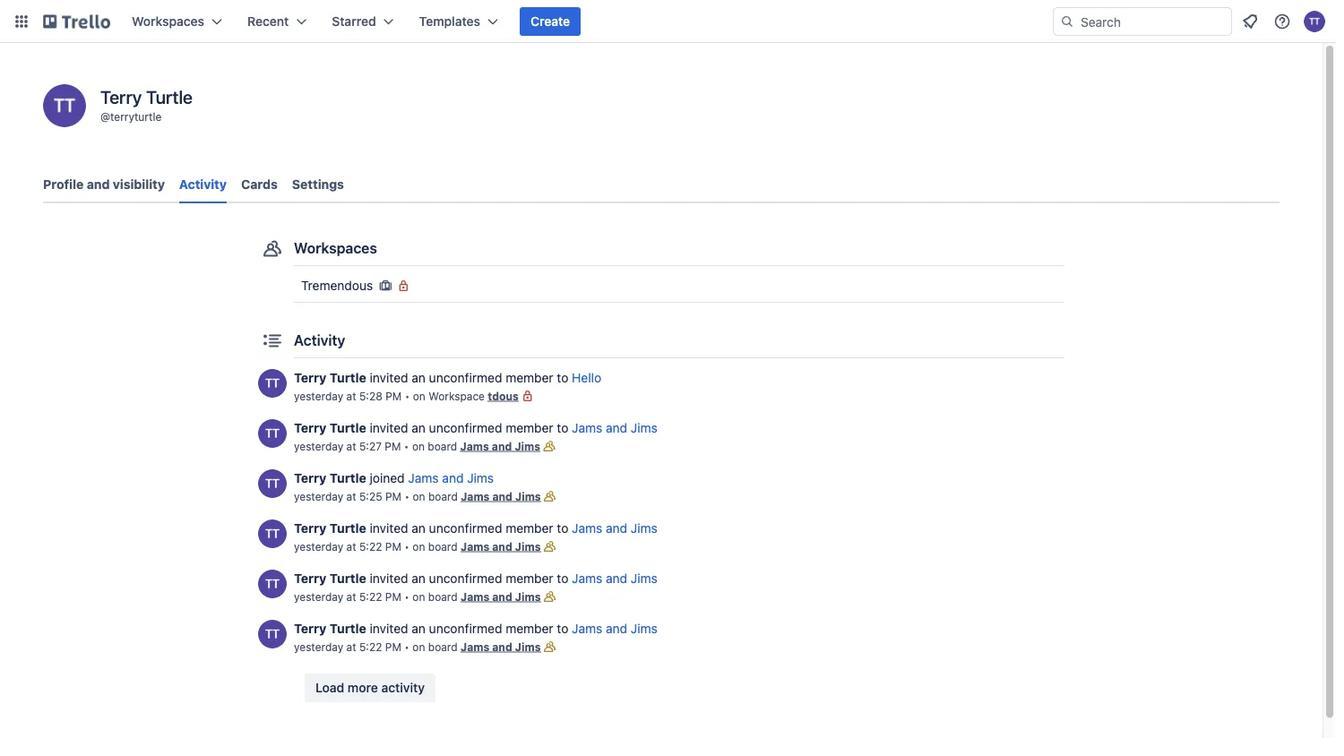 Task type: vqa. For each thing, say whether or not it's contained in the screenshot.


Task type: locate. For each thing, give the bounding box(es) containing it.
0 vertical spatial all members of the workspace can see and edit this board. image
[[541, 538, 559, 556]]

1 horizontal spatial activity
[[294, 332, 346, 349]]

0 vertical spatial workspaces
[[132, 14, 204, 29]]

an for yesterday at 5:27 pm • on board jams and jims all members of the workspace can see and edit this board. image
[[412, 421, 426, 436]]

0 vertical spatial all members of the workspace can see and edit this board. image
[[541, 438, 559, 455]]

terry for terry turtle (terryturtle) icon associated with yesterday at 5:27 pm • on board jams and jims all members of the workspace can see and edit this board. image
[[294, 421, 327, 436]]

yesterday at 5:22 pm • on board jams and jims
[[294, 541, 541, 553], [294, 591, 541, 603], [294, 641, 541, 654]]

terry turtle (terryturtle) image for 1st all members of the workspace can see and edit this board. icon from the top of the page
[[258, 520, 287, 549]]

0 vertical spatial activity
[[179, 177, 227, 192]]

jims
[[631, 421, 658, 436], [515, 440, 541, 453], [467, 471, 494, 486], [515, 490, 541, 503], [631, 521, 658, 536], [515, 541, 541, 553], [631, 572, 658, 586], [515, 591, 541, 603], [631, 622, 658, 637], [515, 641, 541, 654]]

1 vertical spatial all members of the workspace can see and edit this board. image
[[541, 488, 559, 506]]

2 sm image from the left
[[395, 277, 413, 295]]

yesterday for all members of the workspace can see and edit this board. image related to yesterday at 5:25 pm • on board jams and jims
[[294, 490, 344, 503]]

terry for terry turtle (terryturtle) icon related to 1st all members of the workspace can see and edit this board. icon from the bottom of the page
[[294, 622, 327, 637]]

pm
[[386, 390, 402, 403], [385, 440, 401, 453], [385, 490, 402, 503], [385, 541, 402, 553], [385, 591, 402, 603], [385, 641, 402, 654]]

5 board from the top
[[428, 641, 458, 654]]

• for yesterday at 5:27 pm • on board jams and jims all members of the workspace can see and edit this board. image
[[404, 440, 409, 453]]

3 an from the top
[[412, 521, 426, 536]]

2 at from the top
[[347, 440, 356, 453]]

workspaces up tremendous
[[294, 240, 377, 257]]

3 yesterday from the top
[[294, 490, 344, 503]]

0 vertical spatial 5:22
[[359, 541, 382, 553]]

terry turtle joined jams and jims
[[294, 471, 494, 486]]

3 unconfirmed from the top
[[429, 521, 502, 536]]

4 unconfirmed from the top
[[429, 572, 502, 586]]

1 horizontal spatial workspaces
[[294, 240, 377, 257]]

2 an from the top
[[412, 421, 426, 436]]

pm for yesterday at 5:27 pm • on board jams and jims all members of the workspace can see and edit this board. image
[[385, 440, 401, 453]]

3 5:22 from the top
[[359, 641, 382, 654]]

3 invited from the top
[[370, 521, 408, 536]]

0 vertical spatial yesterday at 5:22 pm • on board jams and jims
[[294, 541, 541, 553]]

yesterday at 5:27 pm • on board jams and jims
[[294, 440, 541, 453]]

all members of the workspace can see and edit this board. image
[[541, 538, 559, 556], [541, 638, 559, 656]]

• for this workspace is private. it's not indexed or visible to those outside the workspace. icon
[[405, 390, 410, 403]]

5:22
[[359, 541, 382, 553], [359, 591, 382, 603], [359, 641, 382, 654]]

2 all members of the workspace can see and edit this board. image from the top
[[541, 638, 559, 656]]

and
[[87, 177, 110, 192], [606, 421, 628, 436], [492, 440, 512, 453], [442, 471, 464, 486], [493, 490, 513, 503], [606, 521, 628, 536], [492, 541, 513, 553], [606, 572, 628, 586], [492, 591, 513, 603], [606, 622, 628, 637], [492, 641, 513, 654]]

activity down tremendous
[[294, 332, 346, 349]]

turtle
[[146, 86, 193, 107], [330, 371, 367, 386], [330, 421, 367, 436], [330, 471, 367, 486], [330, 521, 367, 536], [330, 572, 367, 586], [330, 622, 367, 637]]

board
[[428, 440, 457, 453], [428, 490, 458, 503], [428, 541, 458, 553], [428, 591, 458, 603], [428, 641, 458, 654]]

yesterday for 1st all members of the workspace can see and edit this board. icon from the top of the page
[[294, 541, 344, 553]]

search image
[[1061, 14, 1075, 29]]

2 vertical spatial terry turtle (terryturtle) image
[[258, 570, 287, 599]]

workspaces
[[132, 14, 204, 29], [294, 240, 377, 257]]

terry turtle @ terryturtle
[[100, 86, 193, 123]]

to for 1st all members of the workspace can see and edit this board. icon from the top of the page
[[557, 521, 569, 536]]

at for yesterday at 5:27 pm • on board jams and jims all members of the workspace can see and edit this board. image
[[347, 440, 356, 453]]

2 vertical spatial yesterday at 5:22 pm • on board jams and jims
[[294, 641, 541, 654]]

2 to from the top
[[557, 421, 569, 436]]

4 an from the top
[[412, 572, 426, 586]]

at for this workspace is private. it's not indexed or visible to those outside the workspace. icon
[[347, 390, 356, 403]]

settings
[[292, 177, 344, 192]]

6 yesterday from the top
[[294, 641, 344, 654]]

workspaces up terry turtle @ terryturtle
[[132, 14, 204, 29]]

workspace
[[429, 390, 485, 403]]

on for terry turtle (terryturtle) icon related to 1st all members of the workspace can see and edit this board. icon from the bottom of the page
[[413, 641, 425, 654]]

1 vertical spatial workspaces
[[294, 240, 377, 257]]

yesterday
[[294, 390, 344, 403], [294, 440, 344, 453], [294, 490, 344, 503], [294, 541, 344, 553], [294, 591, 344, 603], [294, 641, 344, 654]]

cards link
[[241, 169, 278, 201]]

3 terry turtle invited an unconfirmed member to jams and jims from the top
[[294, 572, 658, 586]]

2 vertical spatial all members of the workspace can see and edit this board. image
[[541, 588, 559, 606]]

board for all members of the workspace can see and edit this board. image corresponding to yesterday at 5:22 pm • on board jams and jims
[[428, 591, 458, 603]]

create button
[[520, 7, 581, 36]]

1 at from the top
[[347, 390, 356, 403]]

on
[[413, 390, 426, 403], [412, 440, 425, 453], [413, 490, 425, 503], [413, 541, 425, 553], [413, 591, 425, 603], [413, 641, 425, 654]]

4 at from the top
[[347, 541, 356, 553]]

pm for all members of the workspace can see and edit this board. image corresponding to yesterday at 5:22 pm • on board jams and jims
[[385, 591, 402, 603]]

terry turtle (terryturtle) image
[[1304, 11, 1326, 32], [258, 470, 287, 498], [258, 570, 287, 599]]

5:22 for all members of the workspace can see and edit this board. image corresponding to yesterday at 5:22 pm • on board jams and jims
[[359, 591, 382, 603]]

terry turtle (terryturtle) image
[[43, 84, 86, 127], [258, 369, 287, 398], [258, 420, 287, 448], [258, 520, 287, 549], [258, 620, 287, 649]]

pm for this workspace is private. it's not indexed or visible to those outside the workspace. icon
[[386, 390, 402, 403]]

3 yesterday at 5:22 pm • on board jams and jims from the top
[[294, 641, 541, 654]]

primary element
[[0, 0, 1337, 43]]

terry for 1st all members of the workspace can see and edit this board. icon from the top of the page's terry turtle (terryturtle) icon
[[294, 521, 327, 536]]

member for this workspace is private. it's not indexed or visible to those outside the workspace. icon
[[506, 371, 554, 386]]

1 vertical spatial terry turtle (terryturtle) image
[[258, 470, 287, 498]]

4 invited from the top
[[370, 572, 408, 586]]

2 board from the top
[[428, 490, 458, 503]]

2 member from the top
[[506, 421, 554, 436]]

1 all members of the workspace can see and edit this board. image from the top
[[541, 438, 559, 455]]

3 to from the top
[[557, 521, 569, 536]]

all members of the workspace can see and edit this board. image for yesterday at 5:22 pm • on board jams and jims
[[541, 588, 559, 606]]

load more activity link
[[305, 674, 436, 703]]

1 vertical spatial activity
[[294, 332, 346, 349]]

jams and jims link
[[572, 421, 658, 436], [460, 440, 541, 453], [408, 471, 494, 486], [461, 490, 541, 503], [572, 521, 658, 536], [461, 541, 541, 553], [572, 572, 658, 586], [461, 591, 541, 603], [572, 622, 658, 637], [461, 641, 541, 654]]

at for all members of the workspace can see and edit this board. image corresponding to yesterday at 5:22 pm • on board jams and jims
[[347, 591, 356, 603]]

1 vertical spatial 5:22
[[359, 591, 382, 603]]

1 board from the top
[[428, 440, 457, 453]]

0 horizontal spatial workspaces
[[132, 14, 204, 29]]

2 vertical spatial 5:22
[[359, 641, 382, 654]]

5 to from the top
[[557, 622, 569, 637]]

terry turtle (terryturtle) image for terry turtle invited an unconfirmed member to jams and jims
[[258, 570, 287, 599]]

1 an from the top
[[412, 371, 426, 386]]

1 yesterday from the top
[[294, 390, 344, 403]]

an for this workspace is private. it's not indexed or visible to those outside the workspace. icon
[[412, 371, 426, 386]]

yesterday for 1st all members of the workspace can see and edit this board. icon from the bottom of the page
[[294, 641, 344, 654]]

3 board from the top
[[428, 541, 458, 553]]

sm image
[[377, 277, 395, 295], [395, 277, 413, 295]]

1 to from the top
[[557, 371, 569, 386]]

tdous link
[[488, 390, 519, 403]]

2 unconfirmed from the top
[[429, 421, 502, 436]]

5 member from the top
[[506, 622, 554, 637]]

all members of the workspace can see and edit this board. image
[[541, 438, 559, 455], [541, 488, 559, 506], [541, 588, 559, 606]]

1 5:22 from the top
[[359, 541, 382, 553]]

jams
[[572, 421, 603, 436], [460, 440, 489, 453], [408, 471, 439, 486], [461, 490, 490, 503], [572, 521, 603, 536], [461, 541, 490, 553], [572, 572, 603, 586], [461, 591, 490, 603], [572, 622, 603, 637], [461, 641, 490, 654]]

member
[[506, 371, 554, 386], [506, 421, 554, 436], [506, 521, 554, 536], [506, 572, 554, 586], [506, 622, 554, 637]]

1 yesterday at 5:22 pm • on board jams and jims from the top
[[294, 541, 541, 553]]

invited for yesterday at 5:27 pm • on board jams and jims all members of the workspace can see and edit this board. image
[[370, 421, 408, 436]]

activity
[[179, 177, 227, 192], [294, 332, 346, 349]]

create
[[531, 14, 570, 29]]

4 terry turtle invited an unconfirmed member to jams and jims from the top
[[294, 622, 658, 637]]

load more activity
[[316, 681, 425, 696]]

board for 1st all members of the workspace can see and edit this board. icon from the top of the page
[[428, 541, 458, 553]]

at for all members of the workspace can see and edit this board. image related to yesterday at 5:25 pm • on board jams and jims
[[347, 490, 356, 503]]

1 sm image from the left
[[377, 277, 395, 295]]

5 yesterday from the top
[[294, 591, 344, 603]]

5 at from the top
[[347, 591, 356, 603]]

6 at from the top
[[347, 641, 356, 654]]

2 5:22 from the top
[[359, 591, 382, 603]]

3 all members of the workspace can see and edit this board. image from the top
[[541, 588, 559, 606]]

terry turtle invited an unconfirmed member to jams and jims
[[294, 421, 658, 436], [294, 521, 658, 536], [294, 572, 658, 586], [294, 622, 658, 637]]

@
[[100, 110, 110, 123]]

joined
[[370, 471, 405, 486]]

load
[[316, 681, 345, 696]]

2 invited from the top
[[370, 421, 408, 436]]

unconfirmed for yesterday at 5:27 pm • on board jams and jims all members of the workspace can see and edit this board. image
[[429, 421, 502, 436]]

4 yesterday from the top
[[294, 541, 344, 553]]

0 notifications image
[[1240, 11, 1261, 32]]

2 all members of the workspace can see and edit this board. image from the top
[[541, 488, 559, 506]]

1 vertical spatial yesterday at 5:22 pm • on board jams and jims
[[294, 591, 541, 603]]

this workspace is private. it's not indexed or visible to those outside the workspace. image
[[519, 387, 537, 405]]

terry turtle (terryturtle) image for yesterday at 5:27 pm • on board jams and jims all members of the workspace can see and edit this board. image
[[258, 420, 287, 448]]

1 unconfirmed from the top
[[429, 371, 502, 386]]

templates
[[419, 14, 481, 29]]

4 board from the top
[[428, 591, 458, 603]]

1 vertical spatial all members of the workspace can see and edit this board. image
[[541, 638, 559, 656]]

terry turtle (terryturtle) image for 1st all members of the workspace can see and edit this board. icon from the bottom of the page
[[258, 620, 287, 649]]

invited
[[370, 371, 408, 386], [370, 421, 408, 436], [370, 521, 408, 536], [370, 572, 408, 586], [370, 622, 408, 637]]

workspaces inside popup button
[[132, 14, 204, 29]]

unconfirmed
[[429, 371, 502, 386], [429, 421, 502, 436], [429, 521, 502, 536], [429, 572, 502, 586], [429, 622, 502, 637]]

5 unconfirmed from the top
[[429, 622, 502, 637]]

at
[[347, 390, 356, 403], [347, 440, 356, 453], [347, 490, 356, 503], [347, 541, 356, 553], [347, 591, 356, 603], [347, 641, 356, 654]]

terry for terry turtle (terryturtle) icon corresponding to this workspace is private. it's not indexed or visible to those outside the workspace. icon
[[294, 371, 327, 386]]

5:22 for 1st all members of the workspace can see and edit this board. icon from the top of the page
[[359, 541, 382, 553]]

recent button
[[237, 7, 318, 36]]

1 invited from the top
[[370, 371, 408, 386]]

2 yesterday from the top
[[294, 440, 344, 453]]

3 at from the top
[[347, 490, 356, 503]]

to for yesterday at 5:27 pm • on board jams and jims all members of the workspace can see and edit this board. image
[[557, 421, 569, 436]]

an
[[412, 371, 426, 386], [412, 421, 426, 436], [412, 521, 426, 536], [412, 572, 426, 586], [412, 622, 426, 637]]

activity left cards at top left
[[179, 177, 227, 192]]

•
[[405, 390, 410, 403], [404, 440, 409, 453], [405, 490, 410, 503], [405, 541, 410, 553], [405, 591, 410, 603], [405, 641, 410, 654]]

terry
[[100, 86, 142, 107], [294, 371, 327, 386], [294, 421, 327, 436], [294, 471, 327, 486], [294, 521, 327, 536], [294, 572, 327, 586], [294, 622, 327, 637]]

4 member from the top
[[506, 572, 554, 586]]

1 member from the top
[[506, 371, 554, 386]]

pm for 1st all members of the workspace can see and edit this board. icon from the bottom of the page
[[385, 641, 402, 654]]

4 to from the top
[[557, 572, 569, 586]]

to
[[557, 371, 569, 386], [557, 421, 569, 436], [557, 521, 569, 536], [557, 572, 569, 586], [557, 622, 569, 637]]



Task type: describe. For each thing, give the bounding box(es) containing it.
turtle inside terry turtle @ terryturtle
[[146, 86, 193, 107]]

3 member from the top
[[506, 521, 554, 536]]

board for yesterday at 5:27 pm • on board jams and jims all members of the workspace can see and edit this board. image
[[428, 440, 457, 453]]

5 an from the top
[[412, 622, 426, 637]]

yesterday for this workspace is private. it's not indexed or visible to those outside the workspace. icon
[[294, 390, 344, 403]]

cards
[[241, 177, 278, 192]]

5:28
[[359, 390, 383, 403]]

member for all members of the workspace can see and edit this board. image corresponding to yesterday at 5:22 pm • on board jams and jims
[[506, 572, 554, 586]]

tremendous
[[301, 278, 373, 293]]

to for all members of the workspace can see and edit this board. image corresponding to yesterday at 5:22 pm • on board jams and jims
[[557, 572, 569, 586]]

5:27
[[359, 440, 382, 453]]

yesterday for all members of the workspace can see and edit this board. image corresponding to yesterday at 5:22 pm • on board jams and jims
[[294, 591, 344, 603]]

1 all members of the workspace can see and edit this board. image from the top
[[541, 538, 559, 556]]

starred
[[332, 14, 376, 29]]

2 terry turtle invited an unconfirmed member to jams and jims from the top
[[294, 521, 658, 536]]

tdous
[[488, 390, 519, 403]]

all members of the workspace can see and edit this board. image for yesterday at 5:25 pm • on board jams and jims
[[541, 488, 559, 506]]

all members of the workspace can see and edit this board. image for yesterday at 5:27 pm • on board jams and jims
[[541, 438, 559, 455]]

1 terry turtle invited an unconfirmed member to jams and jims from the top
[[294, 421, 658, 436]]

unconfirmed for all members of the workspace can see and edit this board. image corresponding to yesterday at 5:22 pm • on board jams and jims
[[429, 572, 502, 586]]

0 horizontal spatial activity
[[179, 177, 227, 192]]

an for all members of the workspace can see and edit this board. image corresponding to yesterday at 5:22 pm • on board jams and jims
[[412, 572, 426, 586]]

terry turtle (terryturtle) image for terry turtle joined jams and jims
[[258, 470, 287, 498]]

pm for 1st all members of the workspace can see and edit this board. icon from the top of the page
[[385, 541, 402, 553]]

activity
[[381, 681, 425, 696]]

unconfirmed for this workspace is private. it's not indexed or visible to those outside the workspace. icon
[[429, 371, 502, 386]]

recent
[[247, 14, 289, 29]]

templates button
[[409, 7, 509, 36]]

to for 1st all members of the workspace can see and edit this board. icon from the bottom of the page
[[557, 622, 569, 637]]

Search field
[[1075, 8, 1232, 35]]

5 invited from the top
[[370, 622, 408, 637]]

hello link
[[572, 371, 602, 386]]

on for terry turtle (terryturtle) icon corresponding to this workspace is private. it's not indexed or visible to those outside the workspace. icon
[[413, 390, 426, 403]]

• for all members of the workspace can see and edit this board. image corresponding to yesterday at 5:22 pm • on board jams and jims
[[405, 591, 410, 603]]

more
[[348, 681, 378, 696]]

hello
[[572, 371, 602, 386]]

member for yesterday at 5:27 pm • on board jams and jims all members of the workspace can see and edit this board. image
[[506, 421, 554, 436]]

terry inside terry turtle @ terryturtle
[[100, 86, 142, 107]]

activity link
[[179, 169, 227, 204]]

to for this workspace is private. it's not indexed or visible to those outside the workspace. icon
[[557, 371, 569, 386]]

• for all members of the workspace can see and edit this board. image related to yesterday at 5:25 pm • on board jams and jims
[[405, 490, 410, 503]]

yesterday at 5:25 pm • on board jams and jims
[[294, 490, 541, 503]]

terry turtle invited an unconfirmed member to hello
[[294, 371, 602, 386]]

terry for terry turtle (terryturtle) image related to terry turtle joined jams and jims
[[294, 471, 327, 486]]

0 vertical spatial terry turtle (terryturtle) image
[[1304, 11, 1326, 32]]

board for 1st all members of the workspace can see and edit this board. icon from the bottom of the page
[[428, 641, 458, 654]]

5:22 for 1st all members of the workspace can see and edit this board. icon from the bottom of the page
[[359, 641, 382, 654]]

invited for this workspace is private. it's not indexed or visible to those outside the workspace. icon
[[370, 371, 408, 386]]

visibility
[[113, 177, 165, 192]]

terryturtle
[[110, 110, 162, 123]]

back to home image
[[43, 7, 110, 36]]

profile and visibility link
[[43, 169, 165, 201]]

5:25
[[359, 490, 382, 503]]

terry turtle (terryturtle) image for this workspace is private. it's not indexed or visible to those outside the workspace. icon
[[258, 369, 287, 398]]

yesterday for yesterday at 5:27 pm • on board jams and jims all members of the workspace can see and edit this board. image
[[294, 440, 344, 453]]

board for all members of the workspace can see and edit this board. image related to yesterday at 5:25 pm • on board jams and jims
[[428, 490, 458, 503]]

on for terry turtle (terryturtle) icon associated with yesterday at 5:27 pm • on board jams and jims all members of the workspace can see and edit this board. image
[[412, 440, 425, 453]]

yesterday at 5:28 pm • on workspace tdous
[[294, 390, 519, 403]]

profile
[[43, 177, 84, 192]]

invited for all members of the workspace can see and edit this board. image corresponding to yesterday at 5:22 pm • on board jams and jims
[[370, 572, 408, 586]]

tremendous link
[[294, 272, 1065, 300]]

open information menu image
[[1274, 13, 1292, 30]]

profile and visibility
[[43, 177, 165, 192]]

2 yesterday at 5:22 pm • on board jams and jims from the top
[[294, 591, 541, 603]]

settings link
[[292, 169, 344, 201]]

terry for terry turtle (terryturtle) image related to terry turtle invited an unconfirmed member to jams and jims
[[294, 572, 327, 586]]

starred button
[[321, 7, 405, 36]]

workspaces button
[[121, 7, 233, 36]]

on for 1st all members of the workspace can see and edit this board. icon from the top of the page's terry turtle (terryturtle) icon
[[413, 541, 425, 553]]

pm for all members of the workspace can see and edit this board. image related to yesterday at 5:25 pm • on board jams and jims
[[385, 490, 402, 503]]



